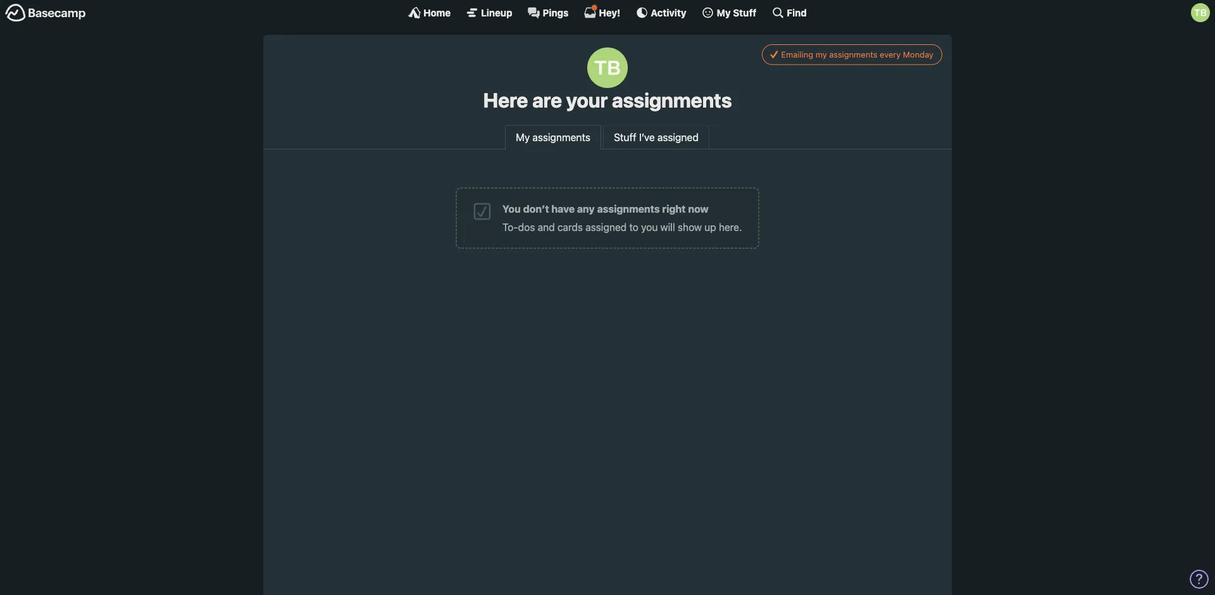 Task type: vqa. For each thing, say whether or not it's contained in the screenshot.
rightmost THE 'ASSIGNED'
yes



Task type: locate. For each thing, give the bounding box(es) containing it.
stuff i've assigned link
[[603, 125, 710, 149]]

0 vertical spatial stuff
[[733, 7, 757, 18]]

stuff i've assigned
[[614, 131, 699, 143]]

your
[[566, 88, 608, 112]]

my stuff
[[717, 7, 757, 18]]

find button
[[772, 6, 807, 19]]

0 vertical spatial assigned
[[658, 131, 699, 143]]

assigned
[[658, 131, 699, 143], [586, 221, 627, 233]]

stuff left i've
[[614, 131, 637, 143]]

assignments up to at the right top of page
[[597, 203, 660, 215]]

stuff left find popup button
[[733, 7, 757, 18]]

pings button
[[528, 6, 569, 19]]

my for my stuff
[[717, 7, 731, 18]]

assigned inside 'you don't have any assignments right now to-dos and cards assigned to you will show up here.'
[[586, 221, 627, 233]]

my for my assignments
[[516, 131, 530, 143]]

assignments right the my
[[829, 50, 878, 59]]

my assignments link
[[505, 125, 601, 150]]

hey! button
[[584, 4, 621, 19]]

1 vertical spatial assigned
[[586, 221, 627, 233]]

my down here
[[516, 131, 530, 143]]

1 vertical spatial stuff
[[614, 131, 637, 143]]

my right activity
[[717, 7, 731, 18]]

0 horizontal spatial assigned
[[586, 221, 627, 233]]

0 horizontal spatial my
[[516, 131, 530, 143]]

1 horizontal spatial my
[[717, 7, 731, 18]]

main element
[[0, 0, 1216, 25]]

assignments down are
[[533, 131, 591, 143]]

1 horizontal spatial stuff
[[733, 7, 757, 18]]

tim burton image
[[1191, 3, 1210, 22]]

0 horizontal spatial stuff
[[614, 131, 637, 143]]

lineup link
[[466, 6, 513, 19]]

my inside dropdown button
[[717, 7, 731, 18]]

emailing my assignments every monday
[[781, 50, 934, 59]]

now
[[688, 203, 709, 215]]

assigned down any
[[586, 221, 627, 233]]

emailing
[[781, 50, 814, 59]]

assignments
[[829, 50, 878, 59], [612, 88, 732, 112], [533, 131, 591, 143], [597, 203, 660, 215]]

1 horizontal spatial assigned
[[658, 131, 699, 143]]

dos
[[518, 221, 535, 233]]

don't
[[523, 203, 549, 215]]

you don't have any assignments right now to-dos and cards assigned to you will show up here.
[[503, 203, 742, 233]]

stuff
[[733, 7, 757, 18], [614, 131, 637, 143]]

you
[[503, 203, 521, 215]]

right
[[663, 203, 686, 215]]

assigned right i've
[[658, 131, 699, 143]]

0 vertical spatial my
[[717, 7, 731, 18]]

any
[[577, 203, 595, 215]]

show
[[678, 221, 702, 233]]

1 vertical spatial my
[[516, 131, 530, 143]]

my
[[717, 7, 731, 18], [516, 131, 530, 143]]

assignments inside 'you don't have any assignments right now to-dos and cards assigned to you will show up here.'
[[597, 203, 660, 215]]

monday
[[903, 50, 934, 59]]



Task type: describe. For each thing, give the bounding box(es) containing it.
emailing my assignments every monday button
[[762, 44, 943, 65]]

find
[[787, 7, 807, 18]]

activity
[[651, 7, 687, 18]]

assignments up stuff i've assigned link
[[612, 88, 732, 112]]

cards
[[558, 221, 583, 233]]

and
[[538, 221, 555, 233]]

home
[[424, 7, 451, 18]]

lineup
[[481, 7, 513, 18]]

switch accounts image
[[5, 3, 86, 23]]

my
[[816, 50, 827, 59]]

to
[[630, 221, 639, 233]]

assignments inside button
[[829, 50, 878, 59]]

you
[[641, 221, 658, 233]]

every
[[880, 50, 901, 59]]

pings
[[543, 7, 569, 18]]

tim burton image
[[588, 47, 628, 88]]

my stuff button
[[702, 6, 757, 19]]

i've
[[639, 131, 655, 143]]

here
[[483, 88, 528, 112]]

hey!
[[599, 7, 621, 18]]

my assignments
[[516, 131, 591, 143]]

here.
[[719, 221, 742, 233]]

will
[[661, 221, 675, 233]]

to-
[[503, 221, 518, 233]]

home link
[[408, 6, 451, 19]]

activity link
[[636, 6, 687, 19]]

are
[[532, 88, 562, 112]]

up
[[705, 221, 716, 233]]

stuff inside dropdown button
[[733, 7, 757, 18]]

have
[[552, 203, 575, 215]]

here are your assignments
[[483, 88, 732, 112]]



